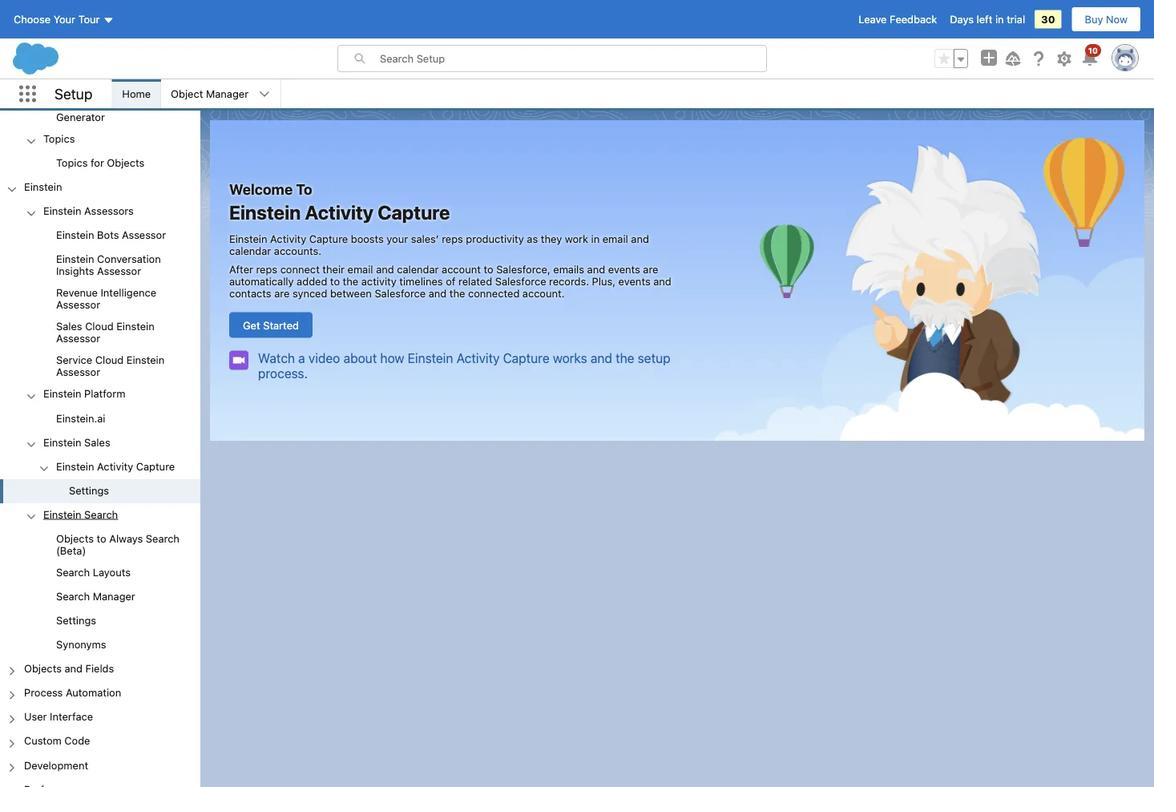 Task type: describe. For each thing, give the bounding box(es) containing it.
einstein conversation insights assessor link
[[56, 253, 200, 277]]

einstein bots assessor
[[56, 229, 166, 241]]

topics link
[[43, 133, 75, 147]]

as
[[527, 233, 538, 245]]

interface
[[50, 711, 93, 723]]

1 vertical spatial settings link
[[56, 615, 96, 629]]

timelines
[[400, 275, 443, 287]]

einstein sales link
[[43, 436, 110, 451]]

einstein link
[[24, 181, 62, 195]]

connected
[[468, 287, 520, 299]]

einstein for einstein assessors
[[43, 205, 81, 217]]

get started
[[243, 319, 299, 331]]

revenue
[[56, 287, 98, 299]]

einstein for einstein bots assessor
[[56, 229, 94, 241]]

object manager link
[[161, 79, 258, 108]]

group for einstein assessors
[[0, 224, 200, 383]]

einstein conversation insights assessor
[[56, 253, 161, 277]]

0 horizontal spatial the
[[343, 275, 359, 287]]

objects and fields link
[[24, 663, 114, 677]]

assessor up conversation
[[122, 229, 166, 241]]

started
[[263, 319, 299, 331]]

of
[[446, 275, 456, 287]]

between
[[330, 287, 372, 299]]

0 horizontal spatial are
[[274, 287, 290, 299]]

objects and fields
[[24, 663, 114, 675]]

account
[[442, 263, 481, 275]]

einstein assessors link
[[43, 205, 134, 219]]

capture inside tree item
[[136, 460, 175, 472]]

objects for fields
[[24, 663, 62, 675]]

generator
[[56, 111, 105, 123]]

einstein search
[[43, 509, 118, 521]]

einstein sales
[[43, 436, 110, 448]]

they
[[541, 233, 562, 245]]

and inside watch a video about how einstein activity capture works and the setup process.
[[591, 351, 613, 366]]

plus,
[[592, 275, 616, 287]]

process automation link
[[24, 687, 121, 701]]

synonyms link
[[56, 639, 106, 653]]

events right emails
[[608, 263, 641, 275]]

boosts
[[351, 233, 384, 245]]

leave
[[859, 13, 887, 25]]

web-
[[56, 99, 83, 111]]

web-to-case html generator link
[[56, 99, 200, 123]]

revenue intelligence assessor
[[56, 287, 156, 311]]

sales'
[[411, 233, 439, 245]]

0 horizontal spatial calendar
[[229, 245, 271, 257]]

search manager
[[56, 590, 135, 602]]

einstein bots assessor link
[[56, 229, 166, 244]]

user interface link
[[24, 711, 93, 726]]

search manager link
[[56, 590, 135, 605]]

bots
[[97, 229, 119, 241]]

automation
[[66, 687, 121, 699]]

choose your tour
[[14, 13, 100, 25]]

after
[[229, 263, 253, 275]]

platform
[[84, 388, 125, 400]]

service
[[56, 354, 92, 366]]

custom code
[[24, 735, 90, 747]]

0 vertical spatial in
[[996, 13, 1005, 25]]

objects inside topics tree item
[[107, 157, 145, 169]]

einstein inside 'welcome to einstein activity capture'
[[229, 201, 301, 223]]

settings tree item
[[0, 480, 200, 504]]

einstein.ai link
[[56, 412, 105, 427]]

einstein sales tree item
[[0, 431, 200, 504]]

activity inside tree item
[[97, 460, 133, 472]]

intelligence
[[101, 287, 156, 299]]

10
[[1089, 46, 1099, 55]]

einstein inside sales cloud einstein assessor
[[116, 321, 155, 333]]

manager for search manager
[[93, 590, 135, 602]]

activity inside einstein activity capture boosts your sales' reps productivity as they work in email and calendar accounts. after reps connect their email and calendar account to salesforce, emails and events are automatically added to the activity timelines of related salesforce records. plus, events and contacts are synced between salesforce and the connected account.
[[270, 233, 307, 245]]

left
[[977, 13, 993, 25]]

einstein assessors tree item
[[0, 200, 200, 383]]

leave feedback
[[859, 13, 938, 25]]

1 horizontal spatial the
[[450, 287, 465, 299]]

related
[[459, 275, 493, 287]]

1 horizontal spatial calendar
[[397, 263, 439, 275]]

development
[[24, 759, 88, 771]]

and right work
[[631, 233, 650, 245]]

einstein for einstein
[[24, 181, 62, 193]]

assessor for einstein conversation insights assessor
[[97, 265, 141, 277]]

einstein for einstein conversation insights assessor
[[56, 253, 94, 265]]

setup
[[638, 351, 671, 366]]

topics for objects
[[56, 157, 145, 169]]

productivity
[[466, 233, 524, 245]]

capture inside einstein activity capture boosts your sales' reps productivity as they work in email and calendar accounts. after reps connect their email and calendar account to salesforce, emails and events are automatically added to the activity timelines of related salesforce records. plus, events and contacts are synced between salesforce and the connected account.
[[309, 233, 348, 245]]

search down (beta)
[[56, 566, 90, 578]]

and down synonyms link at bottom left
[[65, 663, 83, 675]]

1 horizontal spatial reps
[[442, 233, 463, 245]]

development link
[[24, 759, 88, 774]]

revenue intelligence assessor link
[[56, 287, 200, 311]]

events right plus,
[[619, 275, 651, 287]]

accounts.
[[274, 245, 322, 257]]

settings for settings link in the tree item
[[69, 484, 109, 496]]

einstein activity capture tree item
[[0, 455, 200, 504]]

layouts
[[93, 566, 131, 578]]

manager for object manager
[[206, 88, 249, 100]]

trial
[[1007, 13, 1026, 25]]

assessors
[[84, 205, 134, 217]]

search down settings tree item
[[84, 509, 118, 521]]

watch
[[258, 351, 295, 366]]

0 vertical spatial are
[[643, 263, 659, 275]]

(beta)
[[56, 545, 86, 557]]

einstein.ai
[[56, 412, 105, 424]]

topics for topics link
[[43, 133, 75, 145]]

home
[[122, 88, 151, 100]]

and right emails
[[588, 263, 606, 275]]

object
[[171, 88, 203, 100]]

10 button
[[1081, 44, 1102, 68]]

get
[[243, 319, 260, 331]]

about
[[344, 351, 377, 366]]

Search Setup text field
[[380, 46, 767, 71]]

einstein for einstein sales
[[43, 436, 81, 448]]

assessor for sales cloud einstein assessor
[[56, 333, 100, 345]]

activity
[[362, 275, 397, 287]]

process
[[24, 687, 63, 699]]



Task type: locate. For each thing, give the bounding box(es) containing it.
settings inside einstein search tree item
[[56, 615, 96, 627]]

in
[[996, 13, 1005, 25], [591, 233, 600, 245]]

reps right sales'
[[442, 233, 463, 245]]

process.
[[258, 366, 308, 381]]

cloud inside service cloud einstein assessor
[[95, 354, 124, 366]]

settings inside tree item
[[69, 484, 109, 496]]

1 vertical spatial email
[[348, 263, 373, 275]]

einstein platform link
[[43, 388, 125, 402]]

objects down "einstein search" link
[[56, 533, 94, 545]]

1 horizontal spatial salesforce
[[495, 275, 547, 287]]

always
[[109, 533, 143, 545]]

einstein inside watch a video about how einstein activity capture works and the setup process.
[[408, 351, 453, 366]]

einstein for einstein activity capture
[[56, 460, 94, 472]]

to-
[[83, 99, 97, 111]]

in right left
[[996, 13, 1005, 25]]

capture up settings tree item
[[136, 460, 175, 472]]

manager inside group
[[93, 590, 135, 602]]

are left synced
[[274, 287, 290, 299]]

to left "always"
[[97, 533, 106, 545]]

service cloud einstein assessor link
[[56, 354, 200, 378]]

search
[[84, 509, 118, 521], [146, 533, 180, 545], [56, 566, 90, 578], [56, 590, 90, 602]]

2 vertical spatial objects
[[24, 663, 62, 675]]

einstein down revenue intelligence assessor link
[[116, 321, 155, 333]]

1 vertical spatial cloud
[[95, 354, 124, 366]]

0 vertical spatial topics
[[43, 133, 75, 145]]

object manager
[[171, 88, 249, 100]]

0 vertical spatial settings
[[69, 484, 109, 496]]

settings up synonyms
[[56, 615, 96, 627]]

assessor inside einstein conversation insights assessor
[[97, 265, 141, 277]]

einstein for einstein activity capture boosts your sales' reps productivity as they work in email and calendar accounts. after reps connect their email and calendar account to salesforce, emails and events are automatically added to the activity timelines of related salesforce records. plus, events and contacts are synced between salesforce and the connected account.
[[229, 233, 267, 245]]

watch a video about how einstein activity capture works and the setup process.
[[258, 351, 671, 381]]

1 horizontal spatial sales
[[84, 436, 110, 448]]

einstein inside einstein conversation insights assessor
[[56, 253, 94, 265]]

calendar down sales'
[[397, 263, 439, 275]]

objects up "process"
[[24, 663, 62, 675]]

how
[[381, 351, 405, 366]]

in right work
[[591, 233, 600, 245]]

settings for settings link to the bottom
[[56, 615, 96, 627]]

einstein activity capture link
[[56, 460, 175, 475]]

einstein inside einstein activity capture boosts your sales' reps productivity as they work in email and calendar accounts. after reps connect their email and calendar account to salesforce, emails and events are automatically added to the activity timelines of related salesforce records. plus, events and contacts are synced between salesforce and the connected account.
[[229, 233, 267, 245]]

cloud down sales cloud einstein assessor
[[95, 354, 124, 366]]

home link
[[113, 79, 160, 108]]

the left 'setup'
[[616, 351, 635, 366]]

salesforce,
[[497, 263, 551, 275]]

synonyms
[[56, 639, 106, 651]]

cloud down revenue intelligence assessor
[[85, 321, 114, 333]]

einstein inside service cloud einstein assessor
[[127, 354, 165, 366]]

1 vertical spatial are
[[274, 287, 290, 299]]

0 horizontal spatial reps
[[256, 263, 278, 275]]

search layouts
[[56, 566, 131, 578]]

2 horizontal spatial to
[[484, 263, 494, 275]]

einstein platform tree item
[[0, 383, 200, 431]]

email up the "between"
[[348, 263, 373, 275]]

works
[[553, 351, 588, 366]]

and right works at the top of page
[[591, 351, 613, 366]]

process automation
[[24, 687, 121, 699]]

1 horizontal spatial to
[[330, 275, 340, 287]]

search down search layouts link
[[56, 590, 90, 602]]

sales cloud einstein assessor link
[[56, 321, 200, 345]]

the
[[343, 275, 359, 287], [450, 287, 465, 299], [616, 351, 635, 366]]

welcome
[[229, 180, 293, 197]]

group containing objects to always search (beta)
[[0, 528, 200, 658]]

1 vertical spatial settings
[[56, 615, 96, 627]]

in inside einstein activity capture boosts your sales' reps productivity as they work in email and calendar accounts. after reps connect their email and calendar account to salesforce, emails and events are automatically added to the activity timelines of related salesforce records. plus, events and contacts are synced between salesforce and the connected account.
[[591, 233, 600, 245]]

and down account
[[429, 287, 447, 299]]

search layouts link
[[56, 566, 131, 581]]

your
[[53, 13, 75, 25]]

your
[[387, 233, 408, 245]]

for
[[91, 157, 104, 169]]

einstein down welcome
[[229, 201, 301, 223]]

activity up settings tree item
[[97, 460, 133, 472]]

0 vertical spatial reps
[[442, 233, 463, 245]]

choose your tour button
[[13, 6, 115, 32]]

service cloud einstein assessor
[[56, 354, 165, 378]]

0 vertical spatial manager
[[206, 88, 249, 100]]

1 vertical spatial topics
[[56, 157, 88, 169]]

topics for objects link
[[56, 157, 145, 171]]

sales inside tree item
[[84, 436, 110, 448]]

salesforce down as
[[495, 275, 547, 287]]

custom
[[24, 735, 62, 747]]

assessor inside service cloud einstein assessor
[[56, 366, 100, 378]]

30
[[1042, 13, 1056, 25]]

and down the your
[[376, 263, 394, 275]]

0 vertical spatial sales
[[56, 321, 82, 333]]

topics left for
[[56, 157, 88, 169]]

manager down "layouts"
[[93, 590, 135, 602]]

0 horizontal spatial email
[[348, 263, 373, 275]]

0 vertical spatial settings link
[[69, 484, 109, 499]]

group for einstein search
[[0, 528, 200, 658]]

salesforce right the "between"
[[375, 287, 426, 299]]

0 horizontal spatial manager
[[93, 590, 135, 602]]

group containing einstein bots assessor
[[0, 224, 200, 383]]

synced
[[293, 287, 328, 299]]

2 horizontal spatial the
[[616, 351, 635, 366]]

einstein right the how at the top of the page
[[408, 351, 453, 366]]

days
[[950, 13, 974, 25]]

conversation
[[97, 253, 161, 265]]

video
[[309, 351, 340, 366]]

their
[[323, 263, 345, 275]]

capture up their
[[309, 233, 348, 245]]

0 horizontal spatial salesforce
[[375, 287, 426, 299]]

assessor down insights
[[56, 299, 100, 311]]

capture inside watch a video about how einstein activity capture works and the setup process.
[[503, 351, 550, 366]]

0 vertical spatial email
[[603, 233, 629, 245]]

einstein tree item
[[0, 176, 200, 658]]

the left activity on the left of page
[[343, 275, 359, 287]]

are right plus,
[[643, 263, 659, 275]]

assessor up intelligence
[[97, 265, 141, 277]]

work
[[565, 233, 589, 245]]

einstein down sales cloud einstein assessor link
[[127, 354, 165, 366]]

sales up service
[[56, 321, 82, 333]]

buy now button
[[1072, 6, 1142, 32]]

email right work
[[603, 233, 629, 245]]

manager inside "link"
[[206, 88, 249, 100]]

0 vertical spatial cloud
[[85, 321, 114, 333]]

settings
[[69, 484, 109, 496], [56, 615, 96, 627]]

einstein up einstein.ai
[[43, 388, 81, 400]]

1 vertical spatial reps
[[256, 263, 278, 275]]

objects for always
[[56, 533, 94, 545]]

emails
[[554, 263, 585, 275]]

1 vertical spatial manager
[[93, 590, 135, 602]]

0 vertical spatial calendar
[[229, 245, 271, 257]]

einstein down topics link
[[24, 181, 62, 193]]

sales down einstein.ai link
[[84, 436, 110, 448]]

objects to always search (beta)
[[56, 533, 180, 557]]

feedback
[[890, 13, 938, 25]]

sales cloud einstein assessor
[[56, 321, 155, 345]]

objects inside objects to always search (beta)
[[56, 533, 94, 545]]

html
[[124, 99, 154, 111]]

group containing einstein assessors
[[0, 200, 200, 658]]

group for einstein
[[0, 200, 200, 658]]

0 vertical spatial objects
[[107, 157, 145, 169]]

einstein down einstein.ai link
[[43, 436, 81, 448]]

1 vertical spatial calendar
[[397, 263, 439, 275]]

einstein down einstein link
[[43, 205, 81, 217]]

manager
[[206, 88, 249, 100], [93, 590, 135, 602]]

the down account
[[450, 287, 465, 299]]

1 vertical spatial in
[[591, 233, 600, 245]]

account.
[[523, 287, 565, 299]]

1 horizontal spatial in
[[996, 13, 1005, 25]]

search right "always"
[[146, 533, 180, 545]]

activity inside watch a video about how einstein activity capture works and the setup process.
[[457, 351, 500, 366]]

1 vertical spatial objects
[[56, 533, 94, 545]]

assessor up service
[[56, 333, 100, 345]]

topics down generator
[[43, 133, 75, 145]]

buy now
[[1085, 13, 1128, 25]]

watch a video about how einstein activity capture works and the setup process. link
[[258, 351, 671, 381]]

0 horizontal spatial sales
[[56, 321, 82, 333]]

to inside objects to always search (beta)
[[97, 533, 106, 545]]

group containing web-to-case html generator
[[0, 0, 200, 176]]

topics for topics for objects
[[56, 157, 88, 169]]

settings link up synonyms
[[56, 615, 96, 629]]

contacts
[[229, 287, 272, 299]]

reps
[[442, 233, 463, 245], [256, 263, 278, 275]]

calendar up the after
[[229, 245, 271, 257]]

sales inside sales cloud einstein assessor
[[56, 321, 82, 333]]

cloud for sales
[[85, 321, 114, 333]]

assessor inside sales cloud einstein assessor
[[56, 333, 100, 345]]

einstein down einstein sales link
[[56, 460, 94, 472]]

1 horizontal spatial manager
[[206, 88, 249, 100]]

0 horizontal spatial to
[[97, 533, 106, 545]]

and right plus,
[[654, 275, 672, 287]]

to
[[296, 180, 313, 197]]

custom code link
[[24, 735, 90, 750]]

to right the added
[[330, 275, 340, 287]]

einstein down 'einstein assessors' link at the top of the page
[[56, 229, 94, 241]]

buy
[[1085, 13, 1104, 25]]

einstein activity capture boosts your sales' reps productivity as they work in email and calendar accounts. after reps connect their email and calendar account to salesforce, emails and events are automatically added to the activity timelines of related salesforce records. plus, events and contacts are synced between salesforce and the connected account.
[[229, 233, 672, 299]]

assessor up einstein platform
[[56, 366, 100, 378]]

cloud for service
[[95, 354, 124, 366]]

are
[[643, 263, 659, 275], [274, 287, 290, 299]]

settings link
[[69, 484, 109, 499], [56, 615, 96, 629]]

einstein search link
[[43, 509, 118, 523]]

einstein up (beta)
[[43, 509, 81, 521]]

automatically
[[229, 275, 294, 287]]

case
[[97, 99, 122, 111]]

objects
[[107, 157, 145, 169], [56, 533, 94, 545], [24, 663, 62, 675]]

activity inside 'welcome to einstein activity capture'
[[305, 201, 374, 223]]

activity up connect
[[270, 233, 307, 245]]

assessor for service cloud einstein assessor
[[56, 366, 100, 378]]

to up connected on the top left of the page
[[484, 263, 494, 275]]

capture left works at the top of page
[[503, 351, 550, 366]]

the inside watch a video about how einstein activity capture works and the setup process.
[[616, 351, 635, 366]]

group
[[0, 0, 200, 176], [935, 49, 969, 68], [0, 200, 200, 658], [0, 224, 200, 383], [0, 528, 200, 658]]

manager right object
[[206, 88, 249, 100]]

1 horizontal spatial are
[[643, 263, 659, 275]]

records.
[[549, 275, 589, 287]]

cloud inside sales cloud einstein assessor
[[85, 321, 114, 333]]

0 horizontal spatial in
[[591, 233, 600, 245]]

capture up sales'
[[378, 201, 450, 223]]

einstein search tree item
[[0, 504, 200, 658]]

calendar
[[229, 245, 271, 257], [397, 263, 439, 275]]

activity down connected on the top left of the page
[[457, 351, 500, 366]]

einstein platform
[[43, 388, 125, 400]]

settings link inside tree item
[[69, 484, 109, 499]]

capture
[[378, 201, 450, 223], [309, 233, 348, 245], [503, 351, 550, 366], [136, 460, 175, 472]]

insights
[[56, 265, 94, 277]]

activity up boosts
[[305, 201, 374, 223]]

added
[[297, 275, 327, 287]]

einstein assessors
[[43, 205, 134, 217]]

search inside objects to always search (beta)
[[146, 533, 180, 545]]

settings up einstein search
[[69, 484, 109, 496]]

objects right for
[[107, 157, 145, 169]]

topics tree item
[[0, 128, 200, 176]]

reps right the after
[[256, 263, 278, 275]]

einstein up the after
[[229, 233, 267, 245]]

assessor inside revenue intelligence assessor
[[56, 299, 100, 311]]

einstein up revenue
[[56, 253, 94, 265]]

get started button
[[229, 312, 313, 338]]

einstein for einstein search
[[43, 509, 81, 521]]

1 horizontal spatial email
[[603, 233, 629, 245]]

1 vertical spatial sales
[[84, 436, 110, 448]]

choose
[[14, 13, 51, 25]]

einstein for einstein platform
[[43, 388, 81, 400]]

days left in trial
[[950, 13, 1026, 25]]

events
[[608, 263, 641, 275], [619, 275, 651, 287]]

capture inside 'welcome to einstein activity capture'
[[378, 201, 450, 223]]

a
[[299, 351, 305, 366]]

settings link up einstein search
[[69, 484, 109, 499]]

assessor
[[122, 229, 166, 241], [97, 265, 141, 277], [56, 299, 100, 311], [56, 333, 100, 345], [56, 366, 100, 378]]



Task type: vqa. For each thing, say whether or not it's contained in the screenshot.
Revenue Intelligence Assessor
yes



